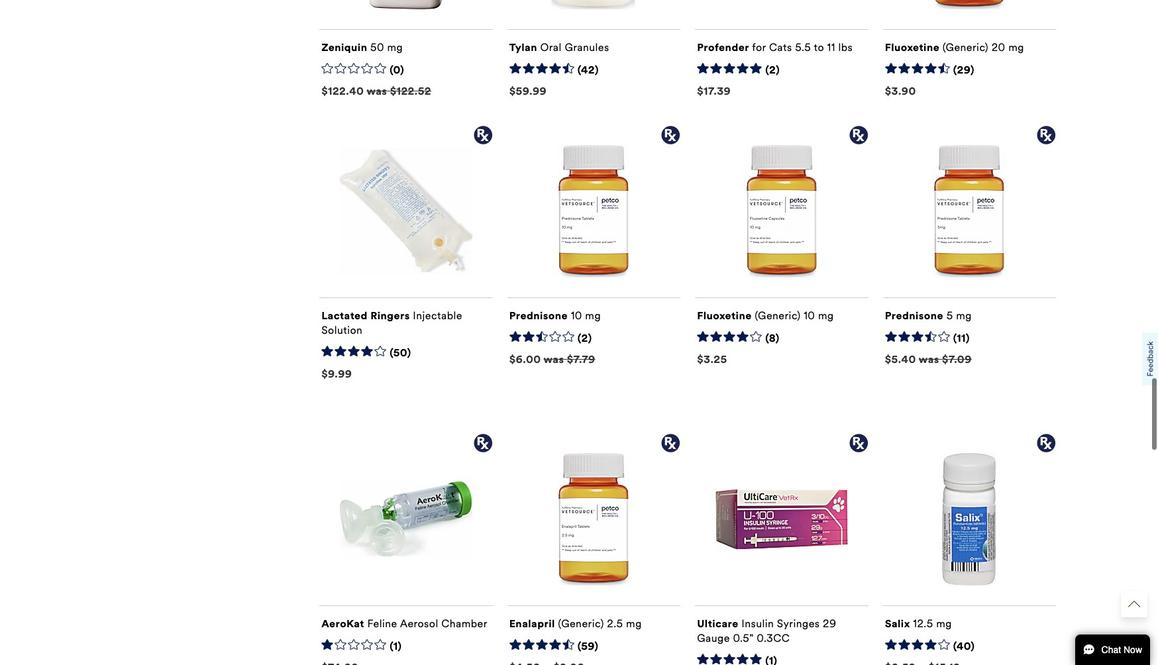 Task type: vqa. For each thing, say whether or not it's contained in the screenshot.


Task type: describe. For each thing, give the bounding box(es) containing it.
0.3cc
[[757, 631, 790, 644]]

aerosol
[[400, 616, 439, 629]]

(generic) for (29)
[[943, 40, 989, 52]]

lactated
[[322, 308, 368, 321]]

to
[[814, 40, 825, 52]]

29
[[823, 616, 837, 629]]

styled arrow button link
[[1122, 591, 1148, 618]]

was for $122.40
[[367, 83, 387, 96]]

12.5
[[914, 616, 934, 629]]

fluoxetine for fluoxetine (generic) 20 mg
[[886, 40, 940, 52]]

(1)
[[390, 639, 402, 652]]

rx medicine badge icon image for (generic) 10 mg
[[849, 124, 869, 144]]

2.5
[[607, 616, 624, 629]]

59 reviews element
[[578, 639, 599, 653]]

$5.40
[[886, 352, 917, 364]]

0 reviews element
[[390, 62, 405, 76]]

injectable solution
[[322, 308, 463, 335]]

profender for cats 5.5 to 11 lbs
[[698, 40, 853, 52]]

(11)
[[954, 331, 970, 343]]

was for $5.40
[[919, 352, 940, 364]]

$6.00
[[510, 352, 541, 364]]

rx medicine badge icon image for injectable solution
[[473, 124, 493, 144]]

zeniquin
[[322, 40, 368, 52]]

5.5
[[796, 40, 812, 52]]

zeniquin 50 mg
[[322, 40, 403, 52]]

from $0.52 up to $15.19 element
[[886, 660, 961, 666]]

lbs
[[839, 40, 853, 52]]

prednisone 5 mg
[[886, 308, 973, 321]]

salix
[[886, 616, 911, 629]]

$7.79
[[567, 352, 596, 364]]

was for $6.00
[[544, 352, 565, 364]]

5
[[947, 308, 954, 321]]

(8)
[[766, 331, 780, 343]]

(50)
[[390, 345, 411, 358]]

40 reviews element
[[954, 639, 976, 653]]

chamber
[[442, 616, 488, 629]]

enalapril
[[510, 616, 555, 629]]

$3.25
[[698, 352, 728, 364]]

(generic) for (59)
[[558, 616, 604, 629]]

$122.40
[[322, 83, 364, 96]]

42 reviews element
[[578, 62, 599, 76]]

$122.40 was $122.52
[[322, 83, 432, 96]]

(29)
[[954, 62, 975, 75]]

(2) for cats
[[766, 62, 780, 75]]

rx medicine badge icon image for feline aerosol chamber
[[473, 432, 493, 452]]

granules
[[565, 40, 610, 52]]

for
[[753, 40, 767, 52]]

prednisone for prednisone 10 mg
[[510, 308, 568, 321]]

11 reviews element
[[954, 331, 970, 344]]

$3.90
[[886, 83, 917, 96]]

2 10 from the left
[[804, 308, 816, 321]]

$6.00 was $7.79
[[510, 352, 596, 364]]

cats
[[770, 40, 793, 52]]

fluoxetine (generic) 10 mg
[[698, 308, 834, 321]]

20
[[992, 40, 1006, 52]]

scroll to top image
[[1129, 599, 1141, 611]]

50 reviews element
[[390, 345, 411, 359]]

tylan oral granules
[[510, 40, 610, 52]]

prednisone for prednisone 5 mg
[[886, 308, 944, 321]]

(59)
[[578, 639, 599, 652]]

(generic) for (8)
[[755, 308, 801, 321]]



Task type: locate. For each thing, give the bounding box(es) containing it.
fluoxetine (generic) 20 mg
[[886, 40, 1025, 52]]

tylan
[[510, 40, 538, 52]]

2 prednisone from the left
[[886, 308, 944, 321]]

feline
[[368, 616, 398, 629]]

$9.99
[[322, 366, 352, 379]]

2 reviews element down profender for cats 5.5 to 11 lbs
[[766, 62, 780, 76]]

0.5"
[[733, 631, 754, 644]]

prednisone 10 mg
[[510, 308, 601, 321]]

enalapril (generic) 2.5 mg
[[510, 616, 642, 629]]

prednisone up $6.00
[[510, 308, 568, 321]]

rx medicine badge icon image
[[473, 124, 493, 144], [661, 124, 681, 144], [849, 124, 869, 144], [1037, 124, 1057, 144], [473, 432, 493, 452], [661, 432, 681, 452], [849, 432, 869, 452], [1037, 432, 1057, 452]]

injectable
[[413, 308, 463, 321]]

oral
[[541, 40, 562, 52]]

gauge
[[698, 631, 730, 644]]

1 vertical spatial (generic)
[[755, 308, 801, 321]]

(generic) up '(8)'
[[755, 308, 801, 321]]

fluoxetine for fluoxetine (generic) 10 mg
[[698, 308, 752, 321]]

rx medicine badge icon image for 10 mg
[[661, 124, 681, 144]]

was left $7.09
[[919, 352, 940, 364]]

(generic) up (29)
[[943, 40, 989, 52]]

$17.39
[[698, 83, 731, 96]]

1 review element down aerokat feline aerosol chamber
[[390, 639, 402, 653]]

(40)
[[954, 639, 976, 652]]

aerokat feline aerosol chamber
[[322, 616, 488, 629]]

was
[[367, 83, 387, 96], [544, 352, 565, 364], [919, 352, 940, 364]]

from $4.50 up to $9.00 element
[[510, 660, 585, 666]]

fluoxetine up $3.90
[[886, 40, 940, 52]]

aerokat
[[322, 616, 365, 629]]

0 vertical spatial fluoxetine
[[886, 40, 940, 52]]

$122.52
[[390, 83, 432, 96]]

solution
[[322, 323, 363, 335]]

1 review element for aerokat
[[390, 639, 402, 653]]

ringers
[[371, 308, 410, 321]]

(0)
[[390, 62, 405, 75]]

0 horizontal spatial prednisone
[[510, 308, 568, 321]]

1 review element down 0.3cc
[[766, 654, 778, 666]]

rx medicine badge icon image for insulin syringes 29 gauge 0.5" 0.3cc
[[849, 432, 869, 452]]

0 vertical spatial (generic)
[[943, 40, 989, 52]]

prednisone left 5
[[886, 308, 944, 321]]

(2)
[[766, 62, 780, 75], [578, 331, 593, 343]]

fluoxetine
[[886, 40, 940, 52], [698, 308, 752, 321]]

1 horizontal spatial 1 review element
[[766, 654, 778, 666]]

0 horizontal spatial 2 reviews element
[[578, 331, 593, 344]]

insulin syringes 29 gauge 0.5" 0.3cc
[[698, 616, 837, 644]]

1 horizontal spatial was
[[544, 352, 565, 364]]

rx medicine badge icon image for (generic) 2.5 mg
[[661, 432, 681, 452]]

was left $122.52
[[367, 83, 387, 96]]

ulticare
[[698, 616, 739, 629]]

1 horizontal spatial 2 reviews element
[[766, 62, 780, 76]]

rx medicine badge icon image for 5 mg
[[1037, 124, 1057, 144]]

fluoxetine up $3.25
[[698, 308, 752, 321]]

0 vertical spatial 2 reviews element
[[766, 62, 780, 76]]

2 reviews element for mg
[[578, 331, 593, 344]]

$59.99
[[510, 83, 547, 96]]

1 10 from the left
[[571, 308, 583, 321]]

(generic) up (59)
[[558, 616, 604, 629]]

1 review element containing (1)
[[390, 639, 402, 653]]

2 reviews element for cats
[[766, 62, 780, 76]]

0 horizontal spatial 10
[[571, 308, 583, 321]]

1 prednisone from the left
[[510, 308, 568, 321]]

0 vertical spatial 1 review element
[[390, 639, 402, 653]]

1 vertical spatial (2)
[[578, 331, 593, 343]]

1 vertical spatial 2 reviews element
[[578, 331, 593, 344]]

2 reviews element up $7.79
[[578, 331, 593, 344]]

(42)
[[578, 62, 599, 75]]

0 horizontal spatial fluoxetine
[[698, 308, 752, 321]]

(2) up $7.79
[[578, 331, 593, 343]]

1 horizontal spatial prednisone
[[886, 308, 944, 321]]

11
[[828, 40, 836, 52]]

1 vertical spatial fluoxetine
[[698, 308, 752, 321]]

1 review element for ulticare
[[766, 654, 778, 666]]

29 reviews element
[[954, 62, 975, 76]]

2 vertical spatial (generic)
[[558, 616, 604, 629]]

prednisone
[[510, 308, 568, 321], [886, 308, 944, 321]]

1 vertical spatial 1 review element
[[766, 654, 778, 666]]

8 reviews element
[[766, 331, 780, 344]]

lactated ringers
[[322, 308, 410, 321]]

1 horizontal spatial (generic)
[[755, 308, 801, 321]]

2 horizontal spatial (generic)
[[943, 40, 989, 52]]

(2) down profender for cats 5.5 to 11 lbs
[[766, 62, 780, 75]]

10
[[571, 308, 583, 321], [804, 308, 816, 321]]

0 vertical spatial (2)
[[766, 62, 780, 75]]

$7.09
[[943, 352, 972, 364]]

0 horizontal spatial 1 review element
[[390, 639, 402, 653]]

0 horizontal spatial was
[[367, 83, 387, 96]]

$5.40 was $7.09
[[886, 352, 972, 364]]

syringes
[[778, 616, 820, 629]]

insulin
[[742, 616, 775, 629]]

2 reviews element
[[766, 62, 780, 76], [578, 331, 593, 344]]

was left $7.79
[[544, 352, 565, 364]]

50
[[371, 40, 384, 52]]

profender
[[698, 40, 750, 52]]

1 horizontal spatial 10
[[804, 308, 816, 321]]

0 horizontal spatial (generic)
[[558, 616, 604, 629]]

2 horizontal spatial was
[[919, 352, 940, 364]]

salix 12.5 mg
[[886, 616, 953, 629]]

1 horizontal spatial fluoxetine
[[886, 40, 940, 52]]

1 horizontal spatial (2)
[[766, 62, 780, 75]]

rx medicine badge icon image for 12.5 mg
[[1037, 432, 1057, 452]]

1 review element
[[390, 639, 402, 653], [766, 654, 778, 666]]

(2) for mg
[[578, 331, 593, 343]]

mg
[[388, 40, 403, 52], [1009, 40, 1025, 52], [586, 308, 601, 321], [819, 308, 834, 321], [957, 308, 973, 321], [627, 616, 642, 629], [937, 616, 953, 629]]

(generic)
[[943, 40, 989, 52], [755, 308, 801, 321], [558, 616, 604, 629]]

0 horizontal spatial (2)
[[578, 331, 593, 343]]



